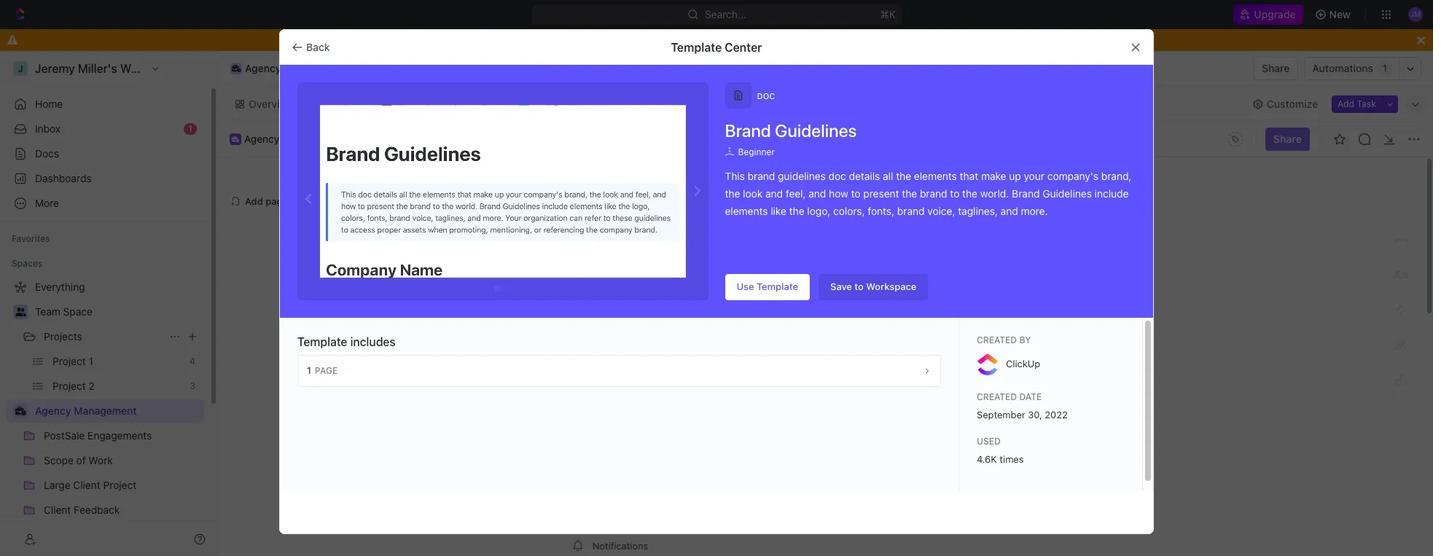 Task type: vqa. For each thing, say whether or not it's contained in the screenshot.
user group image
yes



Task type: describe. For each thing, give the bounding box(es) containing it.
do you want to enable browser notifications? enable hide this
[[562, 34, 871, 46]]

to up voice, at the top right of page
[[950, 187, 960, 200]]

relevant
[[767, 384, 810, 397]]

docs
[[35, 147, 59, 160]]

agency for agency management link for the rightmost business time image
[[244, 132, 279, 145]]

to
[[555, 384, 568, 397]]

back button
[[286, 35, 339, 59]]

doc
[[757, 91, 775, 100]]

organizational chart link
[[440, 94, 543, 114]]

favorites button
[[6, 230, 56, 248]]

add comment
[[570, 263, 636, 276]]

you
[[578, 34, 596, 46]]

template for template includes
[[297, 335, 347, 348]]

1 horizontal spatial business time image
[[232, 136, 239, 142]]

guidelines inside this brand guidelines doc details all the elements that make up your company's brand, the look and feel, and how to present the brand to the world. brand guidelines include elements like the logo, colors, fonts, brand voice, taglines, and more.
[[1043, 187, 1092, 200]]

the left sidebar
[[933, 384, 950, 397]]

template includes
[[297, 335, 396, 348]]

details
[[849, 170, 880, 182]]

customize button
[[1248, 94, 1323, 114]]

1 page
[[307, 365, 338, 376]]

navigate
[[871, 384, 916, 397]]

to inside to access the included setup guide and relevant resources, navigate to the sidebar shown below and click
[[919, 384, 930, 397]]

process
[[606, 97, 645, 110]]

automations
[[1313, 62, 1374, 74]]

1 vertical spatial template
[[757, 281, 799, 292]]

add for add page
[[245, 195, 263, 207]]

include
[[1095, 187, 1129, 200]]

and down world.
[[1001, 205, 1018, 217]]

center
[[725, 40, 762, 54]]

docs link
[[6, 142, 204, 166]]

this
[[725, 170, 745, 182]]

workload
[[740, 97, 785, 110]]

business time image
[[232, 65, 241, 72]]

to access the included setup guide and relevant resources, navigate to the sidebar shown below and click
[[555, 384, 1067, 415]]

below
[[1033, 384, 1064, 397]]

team
[[35, 306, 60, 318]]

home link
[[6, 93, 204, 116]]

the down the 'this'
[[725, 187, 740, 200]]

present
[[864, 187, 899, 200]]

template for template center
[[671, 40, 722, 54]]

use template
[[737, 281, 799, 292]]

management inside sidebar navigation
[[74, 405, 137, 417]]

agency management for agency management link for the rightmost business time image
[[244, 132, 344, 145]]

shown
[[995, 384, 1030, 397]]

1 horizontal spatial elements
[[914, 170, 957, 182]]

save
[[831, 281, 852, 292]]

overview link
[[246, 94, 294, 114]]

to right want on the left of page
[[624, 34, 634, 46]]

inbox
[[35, 122, 61, 135]]

0 vertical spatial 1
[[1383, 63, 1388, 74]]

like
[[771, 205, 787, 217]]

organizational chart
[[443, 97, 543, 110]]

save to workspace
[[831, 281, 917, 292]]

0 vertical spatial agency
[[245, 62, 281, 74]]

workload link
[[737, 94, 785, 114]]

overall process link
[[567, 94, 645, 114]]

the right present
[[902, 187, 917, 200]]

organizational
[[443, 97, 513, 110]]

beginner
[[738, 146, 775, 157]]

feel,
[[786, 187, 806, 200]]

make
[[981, 170, 1007, 182]]

getting started
[[555, 348, 718, 376]]

want
[[598, 34, 622, 46]]

to right save on the right bottom of the page
[[855, 281, 864, 292]]

dashboards
[[35, 172, 92, 184]]

how
[[829, 187, 849, 200]]

hide
[[829, 34, 851, 46]]

browser
[[672, 34, 711, 46]]

space
[[63, 306, 93, 318]]

agency for business time image to the left's agency management link
[[35, 405, 71, 417]]

team space
[[35, 306, 93, 318]]

add page
[[245, 195, 288, 207]]

back
[[306, 40, 330, 53]]

up
[[1009, 170, 1021, 182]]

0 vertical spatial agency management link
[[227, 60, 350, 77]]

and down to
[[555, 402, 575, 415]]

spaces
[[12, 258, 43, 269]]

by
[[1020, 334, 1031, 345]]

2 horizontal spatial welcome!
[[554, 281, 689, 316]]

included
[[631, 384, 676, 397]]

page for 1 page
[[315, 365, 338, 376]]

logo,
[[807, 205, 831, 217]]

access
[[571, 384, 608, 397]]

colors,
[[833, 205, 865, 217]]

to right how
[[851, 187, 861, 200]]

30,
[[1028, 409, 1043, 420]]

brand guidelines
[[725, 120, 857, 141]]

sidebar
[[953, 384, 992, 397]]

created for created by
[[977, 334, 1017, 345]]

0 vertical spatial agency management
[[245, 62, 347, 74]]

resources,
[[813, 384, 868, 397]]

search...
[[705, 8, 746, 20]]

guidelines
[[778, 170, 826, 182]]

wiki
[[395, 97, 416, 110]]

2 vertical spatial brand
[[897, 205, 925, 217]]

share button
[[1254, 57, 1299, 80]]

1 vertical spatial brand
[[920, 187, 948, 200]]

times
[[1000, 453, 1024, 465]]

look
[[743, 187, 763, 200]]



Task type: locate. For each thing, give the bounding box(es) containing it.
date
[[1020, 391, 1042, 402]]

2 vertical spatial template
[[297, 335, 347, 348]]

share up customize button
[[1262, 62, 1290, 74]]

⌘k
[[880, 8, 896, 20]]

0 vertical spatial brand
[[725, 120, 771, 141]]

template
[[671, 40, 722, 54], [757, 281, 799, 292], [297, 335, 347, 348]]

1 vertical spatial page
[[315, 365, 338, 376]]

upgrade
[[1254, 8, 1296, 20]]

0 vertical spatial created
[[977, 334, 1017, 345]]

this
[[854, 34, 871, 46]]

1 vertical spatial elements
[[725, 205, 768, 217]]

1 vertical spatial created
[[977, 391, 1017, 402]]

0 vertical spatial guidelines
[[775, 120, 857, 141]]

guide
[[712, 384, 742, 397]]

0 vertical spatial template
[[671, 40, 722, 54]]

share down customize button
[[1274, 133, 1302, 145]]

1 horizontal spatial page
[[315, 365, 338, 376]]

1 vertical spatial agency management
[[244, 132, 344, 145]]

1 vertical spatial guidelines
[[1043, 187, 1092, 200]]

doc
[[829, 170, 846, 182]]

and right guide in the bottom of the page
[[745, 384, 764, 397]]

comment
[[591, 263, 636, 276]]

1 created from the top
[[977, 334, 1017, 345]]

chart
[[516, 97, 543, 110]]

0 horizontal spatial elements
[[725, 205, 768, 217]]

used 4.6k times
[[977, 436, 1024, 465]]

1 horizontal spatial 1
[[307, 365, 311, 376]]

0 horizontal spatial template
[[297, 335, 347, 348]]

guidelines down company's
[[1043, 187, 1092, 200]]

1
[[1383, 63, 1388, 74], [188, 123, 192, 134], [307, 365, 311, 376]]

tree inside sidebar navigation
[[6, 276, 204, 556]]

agency management inside sidebar navigation
[[35, 405, 137, 417]]

team space link
[[35, 300, 201, 324]]

page for add page
[[266, 195, 288, 207]]

overview
[[249, 97, 294, 110]]

agency management link for business time image to the left
[[35, 400, 201, 423]]

0 horizontal spatial welcome!
[[321, 97, 368, 110]]

0 horizontal spatial page
[[266, 195, 288, 207]]

1 vertical spatial share
[[1274, 133, 1302, 145]]

0 vertical spatial management
[[284, 62, 347, 74]]

user group image
[[15, 308, 26, 316]]

2 vertical spatial management
[[74, 405, 137, 417]]

favorites
[[12, 233, 50, 244]]

4.6k
[[977, 453, 997, 465]]

welcome! down comment
[[554, 281, 689, 316]]

and
[[766, 187, 783, 200], [809, 187, 826, 200], [1001, 205, 1018, 217], [745, 384, 764, 397], [555, 402, 575, 415]]

1 vertical spatial business time image
[[15, 407, 26, 416]]

0 vertical spatial brand
[[748, 170, 775, 182]]

task
[[1357, 98, 1377, 109]]

0 horizontal spatial business time image
[[15, 407, 26, 416]]

enable
[[637, 34, 669, 46]]

fonts,
[[868, 205, 895, 217]]

add task button
[[1332, 95, 1382, 113]]

elements left that
[[914, 170, 957, 182]]

timeline
[[672, 97, 713, 110]]

created left by
[[977, 334, 1017, 345]]

1 vertical spatial management
[[282, 132, 344, 145]]

september
[[977, 409, 1026, 420]]

0 horizontal spatial guidelines
[[775, 120, 857, 141]]

new
[[1330, 8, 1351, 20]]

0 horizontal spatial 1
[[188, 123, 192, 134]]

template center
[[671, 40, 762, 54]]

workspace
[[866, 281, 917, 292]]

taglines,
[[958, 205, 998, 217]]

the down feel,
[[789, 205, 805, 217]]

customize
[[1267, 97, 1318, 110]]

1 horizontal spatial add
[[570, 263, 589, 276]]

more.
[[1021, 205, 1048, 217]]

0 vertical spatial welcome!
[[321, 97, 368, 110]]

the down that
[[963, 187, 978, 200]]

overall
[[570, 97, 603, 110]]

1 vertical spatial 1
[[188, 123, 192, 134]]

0 horizontal spatial add
[[245, 195, 263, 207]]

add for add task
[[1338, 98, 1355, 109]]

dashboards link
[[6, 167, 204, 190]]

brand up the look
[[748, 170, 775, 182]]

1 vertical spatial welcome!
[[371, 132, 419, 145]]

the right access
[[611, 384, 628, 397]]

click
[[578, 402, 602, 415]]

0 vertical spatial elements
[[914, 170, 957, 182]]

1 horizontal spatial template
[[671, 40, 722, 54]]

guidelines up guidelines
[[775, 120, 857, 141]]

2 vertical spatial agency
[[35, 405, 71, 417]]

brand
[[748, 170, 775, 182], [920, 187, 948, 200], [897, 205, 925, 217]]

0 vertical spatial share
[[1262, 62, 1290, 74]]

elements down the look
[[725, 205, 768, 217]]

share inside button
[[1262, 62, 1290, 74]]

projects
[[44, 330, 82, 343]]

1 vertical spatial agency
[[244, 132, 279, 145]]

agency management link
[[227, 60, 350, 77], [244, 132, 344, 145], [35, 400, 201, 423]]

created up september
[[977, 391, 1017, 402]]

2 vertical spatial agency management
[[35, 405, 137, 417]]

brand up voice, at the top right of page
[[920, 187, 948, 200]]

that
[[960, 170, 979, 182]]

setup
[[679, 384, 709, 397]]

company's
[[1048, 170, 1099, 182]]

clickup
[[1006, 358, 1041, 370]]

welcome! left wiki link in the top left of the page
[[321, 97, 368, 110]]

created date september 30, 2022
[[977, 391, 1068, 420]]

2 created from the top
[[977, 391, 1017, 402]]

brand down your
[[1012, 187, 1040, 200]]

0 vertical spatial add
[[1338, 98, 1355, 109]]

2 horizontal spatial add
[[1338, 98, 1355, 109]]

brand up beginner
[[725, 120, 771, 141]]

2 vertical spatial 1
[[307, 365, 311, 376]]

overall process
[[570, 97, 645, 110]]

upgrade link
[[1234, 4, 1303, 25]]

created inside created date september 30, 2022
[[977, 391, 1017, 402]]

add for add comment
[[570, 263, 589, 276]]

2 vertical spatial agency management link
[[35, 400, 201, 423]]

1 vertical spatial add
[[245, 195, 263, 207]]

created for created date september 30, 2022
[[977, 391, 1017, 402]]

sidebar navigation
[[0, 51, 218, 556]]

1 horizontal spatial guidelines
[[1043, 187, 1092, 200]]

wiki link
[[392, 94, 416, 114]]

to right navigate
[[919, 384, 930, 397]]

world.
[[981, 187, 1009, 200]]

1 horizontal spatial brand
[[1012, 187, 1040, 200]]

2022
[[1045, 409, 1068, 420]]

agency management for business time image to the left's agency management link
[[35, 405, 137, 417]]

notifications?
[[714, 34, 779, 46]]

welcome! down wiki link in the top left of the page
[[371, 132, 419, 145]]

use
[[737, 281, 754, 292]]

template right use on the right bottom of the page
[[757, 281, 799, 292]]

0 vertical spatial business time image
[[232, 136, 239, 142]]

home
[[35, 98, 63, 110]]

timeline link
[[669, 94, 713, 114]]

brand
[[725, 120, 771, 141], [1012, 187, 1040, 200]]

management
[[284, 62, 347, 74], [282, 132, 344, 145], [74, 405, 137, 417]]

voice,
[[928, 205, 956, 217]]

brand right fonts,
[[897, 205, 925, 217]]

1 horizontal spatial welcome!
[[371, 132, 419, 145]]

share
[[1262, 62, 1290, 74], [1274, 133, 1302, 145]]

projects link
[[44, 325, 163, 349]]

add task
[[1338, 98, 1377, 109]]

tree
[[6, 276, 204, 556]]

new button
[[1309, 3, 1360, 26]]

1 vertical spatial brand
[[1012, 187, 1040, 200]]

2 vertical spatial welcome!
[[554, 281, 689, 316]]

0 vertical spatial page
[[266, 195, 288, 207]]

created by
[[977, 334, 1031, 345]]

agency inside tree
[[35, 405, 71, 417]]

2 horizontal spatial 1
[[1383, 63, 1388, 74]]

0 horizontal spatial brand
[[725, 120, 771, 141]]

tree containing team space
[[6, 276, 204, 556]]

to
[[624, 34, 634, 46], [851, 187, 861, 200], [950, 187, 960, 200], [855, 281, 864, 292], [919, 384, 930, 397]]

enable
[[789, 34, 821, 46]]

getting
[[555, 348, 634, 376]]

template up the 1 page
[[297, 335, 347, 348]]

and up 'like'
[[766, 187, 783, 200]]

template down search...
[[671, 40, 722, 54]]

add inside button
[[1338, 98, 1355, 109]]

2 vertical spatial add
[[570, 263, 589, 276]]

brand inside this brand guidelines doc details all the elements that make up your company's brand, the look and feel, and how to present the brand to the world. brand guidelines include elements like the logo, colors, fonts, brand voice, taglines, and more.
[[1012, 187, 1040, 200]]

business time image
[[232, 136, 239, 142], [15, 407, 26, 416]]

the right all
[[896, 170, 912, 182]]

do
[[562, 34, 576, 46]]

this brand guidelines doc details all the elements that make up your company's brand, the look and feel, and how to present the brand to the world. brand guidelines include elements like the logo, colors, fonts, brand voice, taglines, and more.
[[725, 170, 1132, 217]]

agency management link for the rightmost business time image
[[244, 132, 344, 145]]

2 horizontal spatial template
[[757, 281, 799, 292]]

1 vertical spatial agency management link
[[244, 132, 344, 145]]

1 inside sidebar navigation
[[188, 123, 192, 134]]

and up logo, on the top
[[809, 187, 826, 200]]



